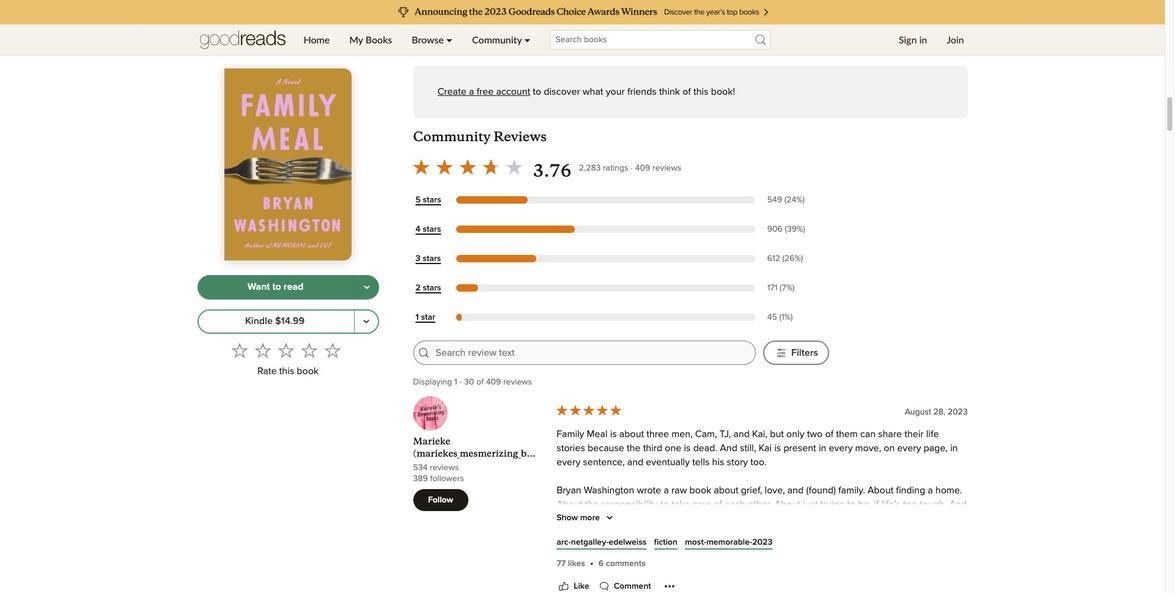 Task type: vqa. For each thing, say whether or not it's contained in the screenshot.
she
no



Task type: describe. For each thing, give the bounding box(es) containing it.
up
[[691, 556, 702, 566]]

2 horizontal spatial is
[[775, 444, 781, 453]]

if
[[874, 500, 879, 510]]

home image
[[200, 24, 285, 55]]

cam
[[688, 542, 708, 552]]

0 horizontal spatial in
[[819, 444, 827, 453]]

612 (26%)
[[768, 254, 803, 263]]

want to read
[[248, 282, 304, 292]]

he's
[[767, 556, 784, 566]]

77 likes button
[[557, 558, 585, 570]]

3 stars
[[416, 254, 441, 263]]

bryan
[[557, 486, 582, 496]]

and inside bryan washington wrote a raw book about grief, love, and (found) family. about finding a home. about the responsibility to take care of each other. about just trying to be, if life's too tough. and of course about food.
[[950, 500, 967, 510]]

rate 4 out of 5 image
[[302, 343, 318, 358]]

0 horizontal spatial is
[[610, 430, 617, 439]]

612
[[768, 254, 781, 263]]

average rating of 3.76 stars. figure
[[410, 156, 579, 183]]

1 vertical spatial 1
[[454, 378, 457, 387]]

friends & following
[[413, 36, 544, 55]]

others.
[[704, 556, 734, 566]]

to inside button
[[273, 282, 281, 292]]

fiction link
[[654, 537, 678, 549]]

1 horizontal spatial reviews
[[503, 378, 532, 387]]

of left course
[[557, 514, 565, 524]]

arc-netgalley-edelweiss link
[[557, 537, 647, 549]]

be,
[[858, 500, 872, 510]]

still,
[[740, 444, 757, 453]]

august
[[905, 408, 932, 416]]

filters
[[792, 348, 818, 358]]

(mariekes_mesmerizing_bo
[[413, 448, 532, 460]]

about inside family meal is about three men, cam, tj, and kai, but only two of them can share their life stories because the third one is dead. and still, kai is present in every move, on every page, in every sentence, and eventually tells his story too.
[[620, 430, 644, 439]]

stories
[[557, 444, 585, 453]]

reviews
[[494, 129, 547, 145]]

home
[[304, 34, 330, 45]]

each
[[725, 500, 746, 510]]

like
[[574, 582, 590, 591]]

like button
[[557, 579, 590, 593]]

love,
[[765, 486, 785, 496]]

because
[[588, 444, 625, 453]]

2 horizontal spatial every
[[898, 444, 922, 453]]

tough.
[[920, 500, 947, 510]]

sign in link
[[889, 24, 937, 55]]

reviews for 409 reviews
[[653, 164, 682, 173]]

0 horizontal spatial every
[[557, 458, 581, 468]]

2 stars
[[416, 284, 441, 292]]

stars for 4 stars
[[423, 225, 441, 234]]

community ▾
[[472, 34, 531, 45]]

browse
[[412, 34, 444, 45]]

rate 2 out of 5 image
[[255, 343, 271, 358]]

sign
[[899, 34, 917, 45]]

2,283 ratings
[[579, 164, 629, 173]]

of inside after losing the love of his life, cam doesn't want to feel pain, so he dives into unprotected sex, drugs, not eating, and messing up others. slowly he's destroying himself.
[[645, 542, 654, 552]]

(39%)
[[785, 225, 806, 234]]

losing
[[580, 542, 606, 552]]

community for community reviews
[[413, 129, 491, 145]]

destroying
[[787, 556, 832, 566]]

move,
[[856, 444, 882, 453]]

family.
[[839, 486, 865, 496]]

raw
[[672, 486, 687, 496]]

so
[[820, 542, 831, 552]]

2,283
[[579, 164, 601, 173]]

profile image for marieke (mariekes_mesmerizing_books). image
[[413, 397, 448, 431]]

community for community ▾
[[472, 34, 522, 45]]

food.
[[627, 514, 648, 524]]

edelweiss
[[609, 539, 647, 547]]

displaying
[[413, 378, 452, 387]]

to right account
[[533, 87, 542, 97]]

rating 0 out of 5 group
[[228, 339, 344, 362]]

▾ for browse ▾
[[446, 34, 453, 45]]

0 horizontal spatial about
[[557, 500, 583, 510]]

of right 30
[[477, 378, 484, 387]]

eventually
[[646, 458, 690, 468]]

trying
[[821, 500, 845, 510]]

show more
[[557, 514, 600, 523]]

rate 3 out of 5 image
[[278, 343, 294, 358]]

want to read button
[[197, 275, 355, 300]]

not
[[586, 556, 600, 566]]

kindle $14.99 link
[[197, 310, 355, 334]]

906
[[768, 225, 783, 234]]

only
[[787, 430, 805, 439]]

create a free account to discover what your friends think of this book!
[[438, 87, 735, 97]]

filters button
[[763, 341, 829, 365]]

their
[[905, 430, 924, 439]]

number of ratings and percentage of total ratings element for 3 stars
[[765, 253, 829, 265]]

the inside family meal is about three men, cam, tj, and kai, but only two of them can share their life stories because the third one is dead. and still, kai is present in every move, on every page, in every sentence, and eventually tells his story too.
[[627, 444, 641, 453]]

comments
[[606, 560, 646, 568]]

(7%)
[[780, 284, 795, 292]]

rate this book element
[[197, 339, 379, 381]]

rate
[[258, 366, 277, 376]]

number of ratings and percentage of total ratings element for 2 stars
[[765, 282, 829, 294]]

memorable-
[[707, 539, 753, 547]]

2023 for most-memorable-2023
[[753, 539, 773, 547]]

story
[[727, 458, 748, 468]]

and inside family meal is about three men, cam, tj, and kai, but only two of them can share their life stories because the third one is dead. and still, kai is present in every move, on every page, in every sentence, and eventually tells his story too.
[[720, 444, 738, 453]]

dives
[[847, 542, 869, 552]]

join
[[947, 34, 964, 45]]

30
[[464, 378, 474, 387]]

share
[[879, 430, 902, 439]]

and down third
[[628, 458, 644, 468]]

fiction
[[654, 539, 678, 547]]

following
[[480, 39, 544, 55]]

after losing the love of his life, cam doesn't want to feel pain, so he dives into unprotected sex, drugs, not eating, and messing up others. slowly he's destroying himself.
[[557, 542, 962, 566]]

45
[[768, 313, 777, 322]]

kindle $14.99
[[245, 317, 305, 326]]

oks)
[[413, 460, 432, 472]]

men,
[[672, 430, 693, 439]]

number of ratings and percentage of total ratings element for 4 stars
[[765, 224, 829, 235]]

3.76
[[533, 160, 572, 182]]

4
[[416, 225, 421, 234]]

just
[[803, 500, 818, 510]]

rating 3.76 out of 5 image
[[410, 156, 526, 179]]

marieke
[[413, 436, 451, 447]]

0 horizontal spatial a
[[469, 87, 474, 97]]

slowly
[[736, 556, 764, 566]]

1 vertical spatial this
[[279, 366, 294, 376]]

books
[[366, 34, 392, 45]]

cam,
[[695, 430, 717, 439]]

389
[[413, 475, 428, 483]]

wrote
[[637, 486, 662, 496]]

comment
[[614, 582, 651, 591]]



Task type: locate. For each thing, give the bounding box(es) containing it.
stars right '2'
[[423, 284, 441, 292]]

a up tough.
[[928, 486, 933, 496]]

reviews right ratings
[[653, 164, 682, 173]]

2 horizontal spatial the
[[627, 444, 641, 453]]

0 vertical spatial book
[[297, 366, 319, 376]]

book up care
[[690, 486, 712, 496]]

2 vertical spatial reviews
[[430, 464, 459, 472]]

home.
[[936, 486, 963, 496]]

2 number of ratings and percentage of total ratings element from the top
[[765, 224, 829, 235]]

28,
[[934, 408, 946, 416]]

2023 right 28,
[[948, 408, 968, 416]]

community ▾ link
[[463, 24, 541, 55]]

kai,
[[753, 430, 768, 439]]

reviews inside 534 reviews 389 followers
[[430, 464, 459, 472]]

409 inside figure
[[635, 164, 651, 173]]

and
[[720, 444, 738, 453], [950, 500, 967, 510]]

book inside bryan washington wrote a raw book about grief, love, and (found) family. about finding a home. about the responsibility to take care of each other. about just trying to be, if life's too tough. and of course about food.
[[690, 486, 712, 496]]

reviews for 534 reviews 389 followers
[[430, 464, 459, 472]]

but
[[770, 430, 784, 439]]

4 number of ratings and percentage of total ratings element from the top
[[765, 282, 829, 294]]

netgalley-
[[571, 539, 609, 547]]

1 vertical spatial his
[[656, 542, 668, 552]]

follow
[[428, 496, 453, 505]]

1 horizontal spatial book
[[690, 486, 712, 496]]

409 right 30
[[486, 378, 501, 387]]

messing
[[653, 556, 688, 566]]

and
[[734, 430, 750, 439], [628, 458, 644, 468], [788, 486, 804, 496], [634, 556, 650, 566]]

0 horizontal spatial and
[[720, 444, 738, 453]]

0 vertical spatial 409
[[635, 164, 651, 173]]

most-
[[685, 539, 707, 547]]

reviews right 30
[[503, 378, 532, 387]]

and down the home. at the bottom of page
[[950, 500, 967, 510]]

care
[[693, 500, 711, 510]]

show
[[557, 514, 578, 523]]

None search field
[[541, 30, 780, 50]]

meal
[[587, 430, 608, 439]]

0 horizontal spatial ▾
[[446, 34, 453, 45]]

after
[[557, 542, 578, 552]]

2023 for august 28, 2023
[[948, 408, 968, 416]]

himself.
[[835, 556, 867, 566]]

Search review text search field
[[436, 346, 748, 360]]

about up third
[[620, 430, 644, 439]]

rate 5 out of 5 image
[[325, 343, 341, 358]]

number of ratings and percentage of total ratings element containing 45 (1%)
[[765, 312, 829, 323]]

life
[[927, 430, 939, 439]]

1 horizontal spatial this
[[694, 87, 709, 97]]

stars right 4
[[423, 225, 441, 234]]

number of ratings and percentage of total ratings element containing 549 (24%)
[[765, 194, 829, 206]]

the left third
[[627, 444, 641, 453]]

my books
[[349, 34, 392, 45]]

kindle
[[245, 317, 273, 326]]

a left raw
[[664, 486, 669, 496]]

2 horizontal spatial a
[[928, 486, 933, 496]]

number of ratings and percentage of total ratings element for 5 stars
[[765, 194, 829, 206]]

0 vertical spatial his
[[712, 458, 725, 468]]

1 horizontal spatial in
[[920, 34, 928, 45]]

0 horizontal spatial 409
[[486, 378, 501, 387]]

the
[[627, 444, 641, 453], [585, 500, 599, 510], [608, 542, 622, 552]]

2 horizontal spatial in
[[951, 444, 958, 453]]

0 horizontal spatial the
[[585, 500, 599, 510]]

review by marieke (mariekes_mesmerizing_books) element
[[413, 397, 968, 593]]

1 horizontal spatial about
[[775, 500, 801, 510]]

his right tells on the bottom
[[712, 458, 725, 468]]

and down tj,
[[720, 444, 738, 453]]

0 horizontal spatial book
[[297, 366, 319, 376]]

534 reviews 389 followers
[[413, 464, 464, 483]]

number of ratings and percentage of total ratings element down (26%)
[[765, 282, 829, 294]]

of right care
[[714, 500, 722, 510]]

number of ratings and percentage of total ratings element up (26%)
[[765, 224, 829, 235]]

0 vertical spatial and
[[720, 444, 738, 453]]

more
[[580, 514, 600, 523]]

4 stars from the top
[[423, 284, 441, 292]]

about
[[868, 486, 894, 496], [557, 500, 583, 510], [775, 500, 801, 510]]

and up still,
[[734, 430, 750, 439]]

stars for 5 stars
[[423, 196, 441, 204]]

stars right '3'
[[423, 254, 441, 263]]

409 reviews
[[635, 164, 682, 173]]

1 horizontal spatial a
[[664, 486, 669, 496]]

0 vertical spatial the
[[627, 444, 641, 453]]

third
[[643, 444, 663, 453]]

other.
[[748, 500, 772, 510]]

and down love
[[634, 556, 650, 566]]

1 vertical spatial and
[[950, 500, 967, 510]]

of right think
[[683, 87, 691, 97]]

doesn't
[[710, 542, 742, 552]]

ratings
[[603, 164, 629, 173]]

washington
[[584, 486, 635, 496]]

three
[[647, 430, 669, 439]]

2 ▾ from the left
[[524, 34, 531, 45]]

about up show
[[557, 500, 583, 510]]

1 horizontal spatial every
[[829, 444, 853, 453]]

1 horizontal spatial 409
[[635, 164, 651, 173]]

number of ratings and percentage of total ratings element containing 171 (7%)
[[765, 282, 829, 294]]

browse ▾
[[412, 34, 453, 45]]

0 horizontal spatial this
[[279, 366, 294, 376]]

present
[[784, 444, 817, 453]]

free
[[477, 87, 494, 97]]

1 vertical spatial about
[[714, 486, 739, 496]]

0 vertical spatial 2023
[[948, 408, 968, 416]]

my books link
[[340, 24, 402, 55]]

reviews up followers
[[430, 464, 459, 472]]

▾ up account
[[524, 34, 531, 45]]

this
[[694, 87, 709, 97], [279, 366, 294, 376]]

to inside after losing the love of his life, cam doesn't want to feel pain, so he dives into unprotected sex, drugs, not eating, and messing up others. slowly he's destroying himself.
[[768, 542, 776, 552]]

2023 inside 'most-memorable-2023' link
[[753, 539, 773, 547]]

2,283 ratings and 409 reviews figure
[[579, 160, 682, 175]]

of right love
[[645, 542, 654, 552]]

171 (7%)
[[768, 284, 795, 292]]

0 vertical spatial 1
[[416, 313, 419, 322]]

number of ratings and percentage of total ratings element up (39%)
[[765, 194, 829, 206]]

in down two
[[819, 444, 827, 453]]

3 stars from the top
[[423, 254, 441, 263]]

his
[[712, 458, 725, 468], [656, 542, 668, 552]]

1 horizontal spatial the
[[608, 542, 622, 552]]

1 stars from the top
[[423, 196, 441, 204]]

discover the winners for the best books of the year in the 2023 goodreads choice awards image
[[138, 0, 1028, 24]]

about
[[620, 430, 644, 439], [714, 486, 739, 496], [599, 514, 624, 524]]

dead.
[[694, 444, 718, 453]]

1 horizontal spatial his
[[712, 458, 725, 468]]

star
[[421, 313, 435, 322]]

number of ratings and percentage of total ratings element containing 906 (39%)
[[765, 224, 829, 235]]

is right kai
[[775, 444, 781, 453]]

join link
[[937, 24, 974, 55]]

is up because
[[610, 430, 617, 439]]

1 vertical spatial book
[[690, 486, 712, 496]]

discover
[[544, 87, 580, 97]]

(1%)
[[780, 313, 793, 322]]

eating,
[[602, 556, 631, 566]]

1 number of ratings and percentage of total ratings element from the top
[[765, 194, 829, 206]]

stars right 5
[[423, 196, 441, 204]]

stars for 2 stars
[[423, 284, 441, 292]]

arc-
[[557, 539, 571, 547]]

sentence,
[[583, 458, 625, 468]]

6 comments button
[[599, 557, 646, 571]]

stars for 3 stars
[[423, 254, 441, 263]]

too.
[[751, 458, 767, 468]]

august 28, 2023 link
[[905, 408, 968, 416]]

2 vertical spatial about
[[599, 514, 624, 524]]

life's
[[882, 500, 901, 510]]

book down rate 4 out of 5 icon
[[297, 366, 319, 376]]

2 vertical spatial the
[[608, 542, 622, 552]]

about up if at the bottom right of the page
[[868, 486, 894, 496]]

1 vertical spatial 409
[[486, 378, 501, 387]]

0 horizontal spatial 1
[[416, 313, 419, 322]]

his inside family meal is about three men, cam, tj, and kai, but only two of them can share their life stories because the third one is dead. and still, kai is present in every move, on every page, in every sentence, and eventually tells his story too.
[[712, 458, 725, 468]]

$14.99
[[275, 317, 305, 326]]

2 stars from the top
[[423, 225, 441, 234]]

and inside after losing the love of his life, cam doesn't want to feel pain, so he dives into unprotected sex, drugs, not eating, and messing up others. slowly he's destroying himself.
[[634, 556, 650, 566]]

409 right ratings
[[635, 164, 651, 173]]

(found)
[[807, 486, 836, 496]]

1 vertical spatial community
[[413, 129, 491, 145]]

1 ▾ from the left
[[446, 34, 453, 45]]

of
[[683, 87, 691, 97], [477, 378, 484, 387], [826, 430, 834, 439], [714, 500, 722, 510], [557, 514, 565, 524], [645, 542, 654, 552]]

1 horizontal spatial is
[[684, 444, 691, 453]]

(26%)
[[783, 254, 803, 263]]

to left read
[[273, 282, 281, 292]]

community
[[472, 34, 522, 45], [413, 129, 491, 145]]

77 likes
[[557, 560, 585, 568]]

kai
[[759, 444, 772, 453]]

2023 up slowly
[[753, 539, 773, 547]]

and inside bryan washington wrote a raw book about grief, love, and (found) family. about finding a home. about the responsibility to take care of each other. about just trying to be, if life's too tough. and of course about food.
[[788, 486, 804, 496]]

about down responsibility
[[599, 514, 624, 524]]

to up he's
[[768, 542, 776, 552]]

1 vertical spatial the
[[585, 500, 599, 510]]

a left 'free'
[[469, 87, 474, 97]]

this right rate
[[279, 366, 294, 376]]

what
[[583, 87, 604, 97]]

3 number of ratings and percentage of total ratings element from the top
[[765, 253, 829, 265]]

his inside after losing the love of his life, cam doesn't want to feel pain, so he dives into unprotected sex, drugs, not eating, and messing up others. slowly he's destroying himself.
[[656, 542, 668, 552]]

number of ratings and percentage of total ratings element
[[765, 194, 829, 206], [765, 224, 829, 235], [765, 253, 829, 265], [765, 282, 829, 294], [765, 312, 829, 323]]

his left life,
[[656, 542, 668, 552]]

bryan washington wrote a raw book about grief, love, and (found) family. about finding a home. about the responsibility to take care of each other. about just trying to be, if life's too tough. and of course about food.
[[557, 486, 967, 524]]

906 (39%)
[[768, 225, 806, 234]]

rating 5 out of 5 image
[[556, 404, 623, 417]]

follow button
[[413, 490, 468, 512]]

Search by book title or ISBN text field
[[550, 30, 771, 50]]

book!
[[711, 87, 735, 97]]

0 horizontal spatial reviews
[[430, 464, 459, 472]]

0 vertical spatial reviews
[[653, 164, 682, 173]]

the up eating, at the bottom of the page
[[608, 542, 622, 552]]

number of ratings and percentage of total ratings element containing 612 (26%)
[[765, 253, 829, 265]]

1 vertical spatial 2023
[[753, 539, 773, 547]]

this left book!
[[694, 87, 709, 97]]

1 vertical spatial reviews
[[503, 378, 532, 387]]

to left take
[[661, 500, 669, 510]]

to left be,
[[847, 500, 856, 510]]

▾ for community ▾
[[524, 34, 531, 45]]

2 horizontal spatial about
[[868, 486, 894, 496]]

2 horizontal spatial reviews
[[653, 164, 682, 173]]

the inside bryan washington wrote a raw book about grief, love, and (found) family. about finding a home. about the responsibility to take care of each other. about just trying to be, if life's too tough. and of course about food.
[[585, 500, 599, 510]]

▾ right the browse
[[446, 34, 453, 45]]

0 vertical spatial about
[[620, 430, 644, 439]]

show more button
[[557, 511, 617, 526]]

the inside after losing the love of his life, cam doesn't want to feel pain, so he dives into unprotected sex, drugs, not eating, and messing up others. slowly he's destroying himself.
[[608, 542, 622, 552]]

friends
[[628, 87, 657, 97]]

family
[[557, 430, 585, 439]]

5 number of ratings and percentage of total ratings element from the top
[[765, 312, 829, 323]]

1 left star
[[416, 313, 419, 322]]

every down their
[[898, 444, 922, 453]]

reviews inside figure
[[653, 164, 682, 173]]

1 horizontal spatial 1
[[454, 378, 457, 387]]

in right page,
[[951, 444, 958, 453]]

your
[[606, 87, 625, 97]]

about down love,
[[775, 500, 801, 510]]

of inside family meal is about three men, cam, tj, and kai, but only two of them can share their life stories because the third one is dead. and still, kai is present in every move, on every page, in every sentence, and eventually tells his story too.
[[826, 430, 834, 439]]

0 vertical spatial this
[[694, 87, 709, 97]]

every down them at the bottom
[[829, 444, 853, 453]]

is right one
[[684, 444, 691, 453]]

in right sign
[[920, 34, 928, 45]]

1 left "-"
[[454, 378, 457, 387]]

0 vertical spatial community
[[472, 34, 522, 45]]

0 horizontal spatial his
[[656, 542, 668, 552]]

rate 1 out of 5 image
[[232, 343, 248, 358]]

1 horizontal spatial 2023
[[948, 408, 968, 416]]

number of ratings and percentage of total ratings element down (7%)
[[765, 312, 829, 323]]

the up more at the bottom of the page
[[585, 500, 599, 510]]

one
[[665, 444, 682, 453]]

number of ratings and percentage of total ratings element for 1 star
[[765, 312, 829, 323]]

and up just
[[788, 486, 804, 496]]

171
[[768, 284, 778, 292]]

0 horizontal spatial 2023
[[753, 539, 773, 547]]

think
[[659, 87, 680, 97]]

1 star
[[416, 313, 435, 322]]

549 (24%)
[[768, 196, 805, 204]]

about up "each" in the right of the page
[[714, 486, 739, 496]]

every down stories
[[557, 458, 581, 468]]

1 horizontal spatial ▾
[[524, 34, 531, 45]]

number of ratings and percentage of total ratings element down (39%)
[[765, 253, 829, 265]]

1 horizontal spatial and
[[950, 500, 967, 510]]

of right two
[[826, 430, 834, 439]]



